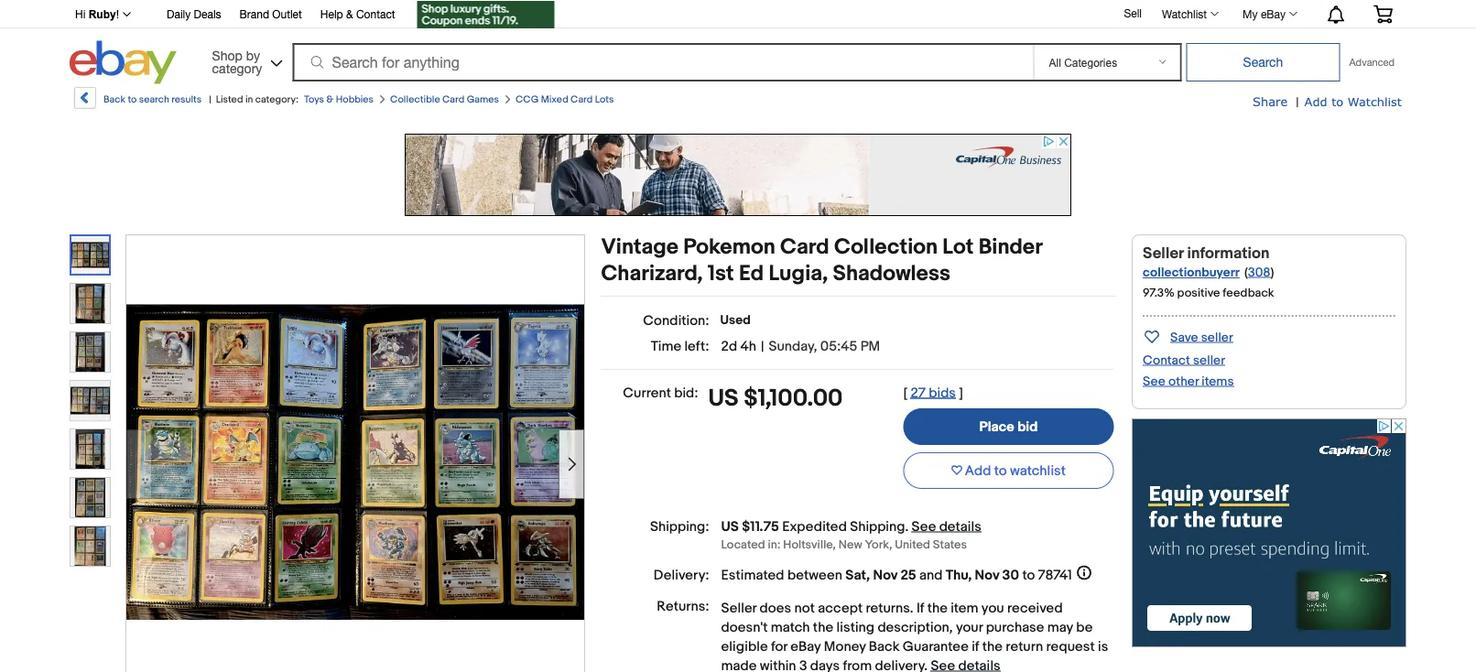 Task type: vqa. For each thing, say whether or not it's contained in the screenshot.
Messages
no



Task type: locate. For each thing, give the bounding box(es) containing it.
the right if on the bottom
[[928, 600, 948, 616]]

card for ccg mixed card lots
[[571, 93, 593, 105]]

add
[[1305, 94, 1328, 108], [965, 463, 991, 479]]

picture 3 of 7 image
[[71, 332, 110, 372]]

0 horizontal spatial &
[[326, 93, 334, 105]]

to left search
[[128, 93, 137, 105]]

watchlist inside share | add to watchlist
[[1348, 94, 1402, 108]]

1 horizontal spatial the
[[928, 600, 948, 616]]

us $11.75
[[721, 518, 779, 535]]

doesn't
[[721, 619, 768, 636]]

advertisement region
[[405, 134, 1072, 216], [1132, 419, 1407, 648]]

add right share
[[1305, 94, 1328, 108]]

1 vertical spatial add
[[965, 463, 991, 479]]

toys & hobbies link
[[304, 93, 374, 105]]

collectible
[[390, 93, 440, 105]]

nov left 30
[[975, 567, 1000, 584]]

card left lots
[[571, 93, 593, 105]]

us for us $11.75
[[721, 518, 739, 535]]

ebay inside my ebay link
[[1261, 7, 1286, 20]]

ccg mixed card lots
[[516, 93, 614, 105]]

& inside "help & contact" link
[[346, 8, 353, 21]]

the down accept
[[813, 619, 834, 636]]

0 vertical spatial back
[[104, 93, 126, 105]]

united
[[895, 538, 931, 552]]

0 horizontal spatial see
[[912, 518, 936, 535]]

ebay right my
[[1261, 7, 1286, 20]]

308
[[1248, 265, 1271, 280]]

0 horizontal spatial add
[[965, 463, 991, 479]]

add down place
[[965, 463, 991, 479]]

seller up the items
[[1194, 353, 1226, 368]]

0 horizontal spatial seller
[[721, 600, 757, 616]]

4h
[[741, 338, 757, 354]]

item
[[951, 600, 979, 616]]

back left search
[[104, 93, 126, 105]]

ccg
[[516, 93, 539, 105]]

1 horizontal spatial see
[[1143, 374, 1166, 389]]

shop by category button
[[204, 41, 286, 80]]

1 vertical spatial seller
[[721, 600, 757, 616]]

1 horizontal spatial back
[[869, 638, 900, 655]]

seller for information
[[1143, 244, 1184, 263]]

1 vertical spatial back
[[869, 638, 900, 655]]

nov left 25
[[873, 567, 898, 584]]

not
[[795, 600, 815, 616]]

states
[[933, 538, 967, 552]]

to inside button
[[995, 463, 1007, 479]]

1 vertical spatial us
[[721, 518, 739, 535]]

watchlist inside the account navigation
[[1162, 7, 1207, 20]]

results
[[171, 93, 202, 105]]

0 horizontal spatial contact
[[356, 8, 395, 21]]

0 vertical spatial &
[[346, 8, 353, 21]]

brand outlet link
[[240, 5, 302, 25]]

seller inside button
[[1202, 330, 1234, 345]]

returns:
[[657, 599, 709, 615]]

card inside vintage pokemon card collection lot binder charizard, 1st ed lugia, shadowless
[[780, 234, 830, 261]]

contact
[[356, 8, 395, 21], [1143, 353, 1191, 368]]

1 vertical spatial ebay
[[791, 638, 821, 655]]

estimated
[[721, 567, 785, 584]]

add inside button
[[965, 463, 991, 479]]

seller inside contact seller see other items
[[1194, 353, 1226, 368]]

seller inside seller does not accept returns. if the item you received doesn't match the listing description, your purchase may be eligible for
[[721, 600, 757, 616]]

seller
[[1143, 244, 1184, 263], [721, 600, 757, 616]]

category:
[[255, 93, 299, 105]]

picture 6 of 7 image
[[71, 478, 110, 518]]

]
[[959, 385, 964, 401]]

contact inside the account navigation
[[356, 8, 395, 21]]

1 horizontal spatial nov
[[975, 567, 1000, 584]]

card left the games at the top of the page
[[442, 93, 465, 105]]

made
[[721, 658, 757, 672]]

1 vertical spatial the
[[813, 619, 834, 636]]

1 horizontal spatial |
[[761, 338, 764, 354]]

category
[[212, 60, 262, 76]]

may
[[1048, 619, 1073, 636]]

back to search results
[[104, 93, 202, 105]]

| right share button
[[1296, 94, 1299, 110]]

sat,
[[846, 567, 870, 584]]

outlet
[[272, 8, 302, 21]]

watchlist right the sell
[[1162, 7, 1207, 20]]

0 vertical spatial watchlist
[[1162, 7, 1207, 20]]

days
[[810, 658, 840, 672]]

0 vertical spatial us
[[708, 385, 739, 413]]

1 vertical spatial see
[[912, 518, 936, 535]]

search
[[139, 93, 169, 105]]

shop by category banner
[[65, 0, 1407, 89]]

1 horizontal spatial add
[[1305, 94, 1328, 108]]

share
[[1253, 94, 1288, 108]]

hobbies
[[336, 93, 374, 105]]

vintage pokemon card collection lot binder charizard, 1st ed lugia, shadowless
[[601, 234, 1042, 287]]

1 horizontal spatial watchlist
[[1348, 94, 1402, 108]]

watchlist
[[1010, 463, 1066, 479]]

details
[[939, 518, 982, 535]]

| inside share | add to watchlist
[[1296, 94, 1299, 110]]

05:45
[[821, 338, 858, 354]]

| inside the us $1,100.00 main content
[[761, 338, 764, 354]]

pm
[[861, 338, 880, 354]]

the
[[928, 600, 948, 616], [813, 619, 834, 636], [983, 638, 1003, 655]]

place bid
[[980, 419, 1038, 435]]

1 horizontal spatial card
[[571, 93, 593, 105]]

contact up other at the bottom of the page
[[1143, 353, 1191, 368]]

to left watchlist
[[995, 463, 1007, 479]]

sunday,
[[769, 338, 817, 354]]

1 horizontal spatial &
[[346, 8, 353, 21]]

other
[[1169, 374, 1199, 389]]

bid
[[1018, 419, 1038, 435]]

picture 2 of 7 image
[[71, 284, 110, 323]]

1 vertical spatial watchlist
[[1348, 94, 1402, 108]]

seller right save
[[1202, 330, 1234, 345]]

see right .
[[912, 518, 936, 535]]

1 vertical spatial contact
[[1143, 353, 1191, 368]]

ebay up the 3
[[791, 638, 821, 655]]

contact seller see other items
[[1143, 353, 1234, 389]]

contact right help
[[356, 8, 395, 21]]

items
[[1202, 374, 1234, 389]]

picture 7 of 7 image
[[71, 527, 110, 566]]

0 horizontal spatial watchlist
[[1162, 7, 1207, 20]]

to
[[128, 93, 137, 105], [1332, 94, 1344, 108], [995, 463, 1007, 479], [1023, 567, 1035, 584]]

seller up collectionbuyerr link
[[1143, 244, 1184, 263]]

advertisement region for listed in category:
[[405, 134, 1072, 216]]

your
[[956, 619, 983, 636]]

eligible
[[721, 638, 768, 655]]

daily deals link
[[167, 5, 221, 25]]

0 vertical spatial see
[[1143, 374, 1166, 389]]

watchlist down advanced link at the right top
[[1348, 94, 1402, 108]]

shop
[[212, 48, 243, 63]]

hi ruby !
[[75, 8, 119, 21]]

0 horizontal spatial the
[[813, 619, 834, 636]]

2 horizontal spatial |
[[1296, 94, 1299, 110]]

vintage pokemon card collection lot binder charizard, 1st ed lugia, shadowless - picture 1 of 7 image
[[126, 304, 584, 620]]

0 vertical spatial add
[[1305, 94, 1328, 108]]

ebay inside the us $1,100.00 main content
[[791, 638, 821, 655]]

if the return request is made within 3 days from delivery
[[721, 638, 1109, 672]]

seller up doesn't at bottom
[[721, 600, 757, 616]]

2 vertical spatial the
[[983, 638, 1003, 655]]

ccg mixed card lots link
[[516, 93, 614, 105]]

holtsville,
[[783, 538, 836, 552]]

1 horizontal spatial seller
[[1143, 244, 1184, 263]]

to down advanced link at the right top
[[1332, 94, 1344, 108]]

account navigation
[[65, 0, 1407, 31]]

watchlist link
[[1152, 3, 1227, 25]]

us right 'bid:' on the bottom of page
[[708, 385, 739, 413]]

back inside the us $1,100.00 main content
[[869, 638, 900, 655]]

delivery
[[875, 658, 924, 672]]

ebay
[[1261, 7, 1286, 20], [791, 638, 821, 655]]

collectionbuyerr link
[[1143, 265, 1240, 281]]

binder
[[979, 234, 1042, 261]]

0 horizontal spatial advertisement region
[[405, 134, 1072, 216]]

1 horizontal spatial contact
[[1143, 353, 1191, 368]]

0 vertical spatial seller
[[1143, 244, 1184, 263]]

shop by category
[[212, 48, 262, 76]]

description,
[[878, 619, 953, 636]]

my ebay link
[[1233, 3, 1306, 25]]

save seller
[[1171, 330, 1234, 345]]

seller for does
[[721, 600, 757, 616]]

& right toys
[[326, 93, 334, 105]]

seller for save
[[1202, 330, 1234, 345]]

by
[[246, 48, 260, 63]]

card right ed
[[780, 234, 830, 261]]

2 horizontal spatial the
[[983, 638, 1003, 655]]

| listed in category:
[[209, 93, 299, 105]]

0 horizontal spatial nov
[[873, 567, 898, 584]]

Search for anything text field
[[295, 45, 1030, 80]]

1 vertical spatial &
[[326, 93, 334, 105]]

advanced
[[1350, 56, 1395, 68]]

None submit
[[1187, 43, 1340, 82]]

1 vertical spatial seller
[[1194, 353, 1226, 368]]

add inside share | add to watchlist
[[1305, 94, 1328, 108]]

$11.75
[[742, 518, 779, 535]]

0 vertical spatial seller
[[1202, 330, 1234, 345]]

daily deals
[[167, 8, 221, 21]]

[
[[904, 385, 908, 401]]

contact seller link
[[1143, 353, 1226, 368]]

see left other at the bottom of the page
[[1143, 374, 1166, 389]]

1 horizontal spatial advertisement region
[[1132, 419, 1407, 648]]

1 horizontal spatial ebay
[[1261, 7, 1286, 20]]

card for vintage pokemon card collection lot binder charizard, 1st ed lugia, shadowless
[[780, 234, 830, 261]]

0 horizontal spatial ebay
[[791, 638, 821, 655]]

0 vertical spatial ebay
[[1261, 7, 1286, 20]]

add to watchlist button
[[904, 452, 1114, 489]]

card
[[442, 93, 465, 105], [571, 93, 593, 105], [780, 234, 830, 261]]

current
[[623, 385, 671, 401]]

back up delivery
[[869, 638, 900, 655]]

2 horizontal spatial card
[[780, 234, 830, 261]]

0 vertical spatial advertisement region
[[405, 134, 1072, 216]]

in:
[[768, 538, 781, 552]]

save
[[1171, 330, 1199, 345]]

| left listed
[[209, 93, 211, 105]]

& right help
[[346, 8, 353, 21]]

0 vertical spatial contact
[[356, 8, 395, 21]]

| right 4h
[[761, 338, 764, 354]]

for
[[771, 638, 788, 655]]

new
[[839, 538, 863, 552]]

seller inside seller information collectionbuyerr ( 308 ) 97.3% positive feedback
[[1143, 244, 1184, 263]]

ruby
[[89, 8, 116, 21]]

the right if
[[983, 638, 1003, 655]]

0 vertical spatial the
[[928, 600, 948, 616]]

expedited shipping . see details
[[782, 518, 982, 535]]

returns.
[[866, 600, 914, 616]]

shadowless
[[833, 261, 951, 287]]

1 vertical spatial advertisement region
[[1132, 419, 1407, 648]]

us up 'located'
[[721, 518, 739, 535]]

seller
[[1202, 330, 1234, 345], [1194, 353, 1226, 368]]



Task type: describe. For each thing, give the bounding box(es) containing it.
0 horizontal spatial back
[[104, 93, 126, 105]]

to inside share | add to watchlist
[[1332, 94, 1344, 108]]

add to watchlist link
[[1305, 93, 1402, 110]]

us $1,100.00
[[708, 385, 843, 413]]

shipping:
[[650, 518, 709, 535]]

2 nov from the left
[[975, 567, 1000, 584]]

see inside contact seller see other items
[[1143, 374, 1166, 389]]

thu,
[[946, 567, 972, 584]]

us $1,100.00 main content
[[601, 234, 1116, 672]]

1 nov from the left
[[873, 567, 898, 584]]

27 bids link
[[911, 385, 956, 401]]

listed
[[216, 93, 243, 105]]

ed
[[739, 261, 764, 287]]

deals
[[194, 8, 221, 21]]

used
[[720, 312, 751, 328]]

received
[[1007, 600, 1063, 616]]

positive
[[1178, 286, 1221, 300]]

sell
[[1124, 7, 1142, 19]]

1st
[[708, 261, 734, 287]]

collectionbuyerr
[[1143, 265, 1240, 281]]

(
[[1245, 265, 1248, 280]]

left:
[[685, 338, 709, 354]]

daily
[[167, 8, 191, 21]]

time left:
[[651, 338, 709, 354]]

0 horizontal spatial card
[[442, 93, 465, 105]]

time
[[651, 338, 682, 354]]

78741
[[1038, 567, 1072, 584]]

if
[[972, 638, 979, 655]]

guarantee
[[903, 638, 969, 655]]

toys & hobbies
[[304, 93, 374, 105]]

and
[[920, 567, 943, 584]]

seller information collectionbuyerr ( 308 ) 97.3% positive feedback
[[1143, 244, 1275, 300]]

see inside the us $1,100.00 main content
[[912, 518, 936, 535]]

be
[[1076, 619, 1093, 636]]

current bid:
[[623, 385, 698, 401]]

you
[[982, 600, 1004, 616]]

to right 30
[[1023, 567, 1035, 584]]

place
[[980, 419, 1015, 435]]

accept
[[818, 600, 863, 616]]

add to watchlist
[[965, 463, 1066, 479]]

save seller button
[[1143, 326, 1234, 347]]

your shopping cart image
[[1373, 5, 1394, 23]]

the inside if the return request is made within 3 days from delivery
[[983, 638, 1003, 655]]

in
[[245, 93, 253, 105]]

us for us $1,100.00
[[708, 385, 739, 413]]

collectible card games
[[390, 93, 499, 105]]

share | add to watchlist
[[1253, 94, 1402, 110]]

york,
[[865, 538, 893, 552]]

2d 4h | sunday, 05:45 pm
[[721, 338, 880, 354]]

0 horizontal spatial |
[[209, 93, 211, 105]]

share button
[[1253, 93, 1288, 110]]

located in: holtsville, new york, united states
[[721, 538, 967, 552]]

bids
[[929, 385, 956, 401]]

does
[[760, 600, 792, 616]]

)
[[1271, 265, 1274, 280]]

& for help
[[346, 8, 353, 21]]

pokemon
[[684, 234, 776, 261]]

picture 5 of 7 image
[[71, 430, 110, 469]]

condition:
[[643, 313, 709, 329]]

collectible card games link
[[390, 93, 499, 105]]

information
[[1188, 244, 1270, 263]]

& for toys
[[326, 93, 334, 105]]

see details link
[[912, 518, 982, 535]]

expedited
[[782, 518, 847, 535]]

picture 4 of 7 image
[[71, 381, 110, 420]]

my ebay
[[1243, 7, 1286, 20]]

if
[[917, 600, 924, 616]]

delivery:
[[654, 567, 709, 584]]

$1,100.00
[[744, 385, 843, 413]]

25
[[901, 567, 917, 584]]

seller for contact
[[1194, 353, 1226, 368]]

2d
[[721, 338, 737, 354]]

3
[[800, 658, 807, 672]]

advertisement region for (
[[1132, 419, 1407, 648]]

vintage
[[601, 234, 679, 261]]

30
[[1003, 567, 1020, 584]]

shipping
[[850, 518, 905, 535]]

lugia,
[[769, 261, 828, 287]]

between
[[788, 567, 843, 584]]

help
[[320, 8, 343, 21]]

bid:
[[674, 385, 698, 401]]

my
[[1243, 7, 1258, 20]]

none submit inside shop by category banner
[[1187, 43, 1340, 82]]

money
[[824, 638, 866, 655]]

get the coupon image
[[417, 1, 555, 28]]

picture 1 of 7 image
[[71, 236, 109, 274]]

97.3%
[[1143, 286, 1175, 300]]

lot
[[943, 234, 974, 261]]

estimated between sat, nov 25 and thu, nov 30 to 78741
[[721, 567, 1072, 584]]

sell link
[[1116, 7, 1150, 19]]

contact inside contact seller see other items
[[1143, 353, 1191, 368]]

purchase
[[986, 619, 1045, 636]]



